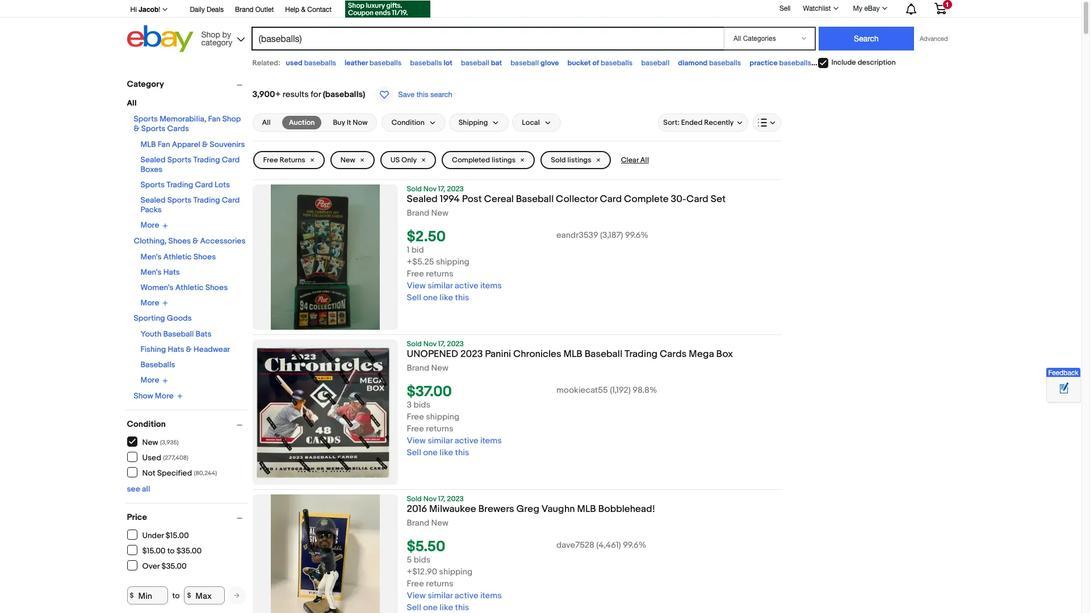 Task type: vqa. For each thing, say whether or not it's contained in the screenshot.
US ONLY LINK
yes



Task type: describe. For each thing, give the bounding box(es) containing it.
2023 for $37.00
[[447, 340, 464, 349]]

auction
[[289, 118, 315, 127]]

17, for $2.50
[[438, 185, 445, 194]]

similar for $2.50
[[428, 281, 453, 291]]

sold for $37.00
[[407, 340, 422, 349]]

trading inside sold  nov 17, 2023 unopened 2023 panini chronicles mlb baseball trading cards mega box brand new
[[625, 349, 658, 360]]

description
[[858, 58, 896, 67]]

(3,935)
[[160, 439, 179, 446]]

shipping for $2.50
[[436, 257, 470, 268]]

3 baseball from the left
[[641, 59, 670, 68]]

search
[[431, 90, 453, 99]]

card left set
[[687, 194, 709, 205]]

brand inside "sold  nov 17, 2023 2016 milwaukee brewers greg vaughn mlb bobblehead! brand new"
[[407, 518, 429, 529]]

price
[[127, 512, 147, 523]]

new down the it
[[341, 156, 355, 165]]

glove
[[541, 59, 559, 68]]

$2.50
[[407, 228, 446, 246]]

sell one like this link for $2.50
[[407, 293, 469, 303]]

us only link
[[380, 151, 436, 169]]

free returns
[[263, 156, 305, 165]]

Auction selected text field
[[289, 118, 315, 128]]

hats for women's
[[163, 267, 180, 277]]

sealed sports trading card boxes link
[[141, 155, 240, 174]]

sell link
[[775, 4, 796, 12]]

$ for maximum value in $ text field on the left of the page
[[187, 592, 191, 600]]

dave7528
[[557, 540, 595, 551]]

sealed inside sold  nov 17, 2023 sealed 1994 post cereal baseball collector card complete 30-card set brand new
[[407, 194, 438, 205]]

show more button
[[134, 391, 183, 401]]

0 vertical spatial shoes
[[168, 236, 191, 246]]

all link
[[255, 116, 278, 129]]

baseballs for diamond baseballs
[[709, 59, 741, 68]]

2016
[[407, 504, 427, 515]]

contact
[[307, 6, 332, 14]]

new inside sold  nov 17, 2023 unopened 2023 panini chronicles mlb baseball trading cards mega box brand new
[[431, 363, 449, 374]]

bids for $37.00
[[414, 400, 431, 411]]

view for $5.50
[[407, 591, 426, 602]]

sort: ended recently button
[[658, 114, 748, 132]]

help & contact link
[[285, 4, 332, 16]]

clothing, shoes & accessories
[[134, 236, 246, 246]]

baseball for glove
[[511, 59, 539, 68]]

sealed sports trading card packs link
[[141, 195, 240, 215]]

save this search button
[[372, 85, 456, 105]]

+$5.25
[[407, 257, 434, 268]]

category button
[[127, 79, 247, 90]]

post
[[462, 194, 482, 205]]

98.8%
[[633, 385, 657, 396]]

trading down sealed sports trading card boxes link at the top of page
[[166, 180, 193, 190]]

$35.00 inside $15.00 to $35.00 link
[[176, 546, 202, 556]]

bat
[[491, 59, 502, 68]]

listing options selector. list view selected. image
[[758, 118, 776, 127]]

card right collector
[[600, 194, 622, 205]]

baseballs
[[141, 360, 175, 370]]

men's athletic shoes men's hats women's athletic shoes
[[141, 252, 228, 292]]

us
[[391, 156, 400, 165]]

more right show
[[155, 391, 174, 401]]

see all button
[[127, 484, 150, 494]]

sold  nov 17, 2023 2016 milwaukee brewers greg vaughn mlb bobblehead! brand new
[[407, 495, 655, 529]]

2023 for $2.50
[[447, 185, 464, 194]]

clear all
[[621, 156, 649, 165]]

sporting
[[134, 314, 165, 323]]

sporting goods link
[[134, 314, 192, 323]]

baseball for bat
[[461, 59, 489, 68]]

2016 milwaukee brewers greg vaughn mlb bobblehead! heading
[[407, 504, 655, 515]]

women's athletic shoes link
[[141, 283, 228, 292]]

$35.00 inside over $35.00 link
[[161, 561, 187, 571]]

one for $37.00
[[423, 448, 438, 458]]

card left lots
[[195, 180, 213, 190]]

shop by category button
[[196, 25, 247, 50]]

show more
[[134, 391, 174, 401]]

ebay
[[865, 5, 880, 12]]

+$12.90
[[407, 567, 437, 578]]

4 baseballs from the left
[[601, 59, 633, 68]]

view for $37.00
[[407, 436, 426, 447]]

ended
[[681, 118, 703, 127]]

bid
[[412, 245, 424, 256]]

unopened 2023 panini chronicles mlb baseball trading cards mega box heading
[[407, 349, 733, 360]]

(4,461)
[[597, 540, 621, 551]]

1 vertical spatial all
[[262, 118, 271, 127]]

fan inside mlb fan apparel & souvenirs sealed sports trading card boxes sports trading card lots sealed sports trading card packs
[[158, 140, 170, 149]]

unopened 2023 panini chronicles mlb baseball trading cards mega box image
[[252, 340, 398, 485]]

greg
[[517, 504, 540, 515]]

us only
[[391, 156, 417, 165]]

& inside "link"
[[301, 6, 306, 14]]

3 baseballs from the left
[[410, 59, 442, 68]]

this for $37.00
[[455, 448, 469, 458]]

similar for $5.50
[[428, 591, 453, 602]]

fan inside sports memorabilia, fan shop & sports cards
[[208, 114, 221, 124]]

now
[[353, 118, 368, 127]]

eandr3539
[[557, 230, 598, 241]]

view similar active items link for $2.50
[[407, 281, 502, 291]]

more for sporting's more button
[[141, 376, 159, 385]]

sports down apparel
[[167, 155, 192, 165]]

1 inside the eandr3539 (3,187) 99.6% 1 bid +$5.25 shipping free returns view similar active items sell one like this
[[407, 245, 410, 256]]

main content containing $2.50
[[252, 74, 781, 613]]

sealed 1994 post cereal baseball collector card complete 30-card set heading
[[407, 194, 726, 205]]

clothing, shoes & accessories link
[[134, 236, 246, 246]]

by
[[222, 30, 231, 39]]

women's
[[141, 283, 174, 292]]

brand outlet
[[235, 6, 274, 14]]

Search for anything text field
[[253, 28, 722, 49]]

0 vertical spatial condition button
[[382, 114, 446, 132]]

returns for $37.00
[[426, 424, 454, 435]]

1 inside the account navigation
[[946, 1, 949, 8]]

brand inside sold  nov 17, 2023 unopened 2023 panini chronicles mlb baseball trading cards mega box brand new
[[407, 363, 429, 374]]

this inside save this search 'button'
[[417, 90, 428, 99]]

include
[[832, 58, 856, 67]]

complete
[[624, 194, 669, 205]]

baseballs for practice baseballs
[[780, 59, 812, 68]]

returns for $2.50
[[426, 269, 454, 280]]

returns for $5.50
[[426, 579, 454, 590]]

(3,187)
[[600, 230, 623, 241]]

practice
[[750, 59, 778, 68]]

2 men's from the top
[[141, 267, 162, 277]]

outlet
[[255, 6, 274, 14]]

this for $2.50
[[455, 293, 469, 303]]

free for $5.50
[[407, 579, 424, 590]]

shipping for $5.50
[[439, 567, 473, 578]]

nov for $5.50
[[424, 495, 437, 504]]

daily deals
[[190, 6, 224, 14]]

unopened 2023 panini chronicles mlb baseball trading cards mega box link
[[407, 349, 781, 363]]

milwaukee
[[429, 504, 476, 515]]

trading down lots
[[193, 195, 220, 205]]

deals
[[207, 6, 224, 14]]

sports down category
[[134, 114, 158, 124]]

watchlist link
[[797, 2, 844, 15]]

rawlings baseballs
[[820, 59, 882, 68]]

not specified (80,244)
[[142, 468, 217, 478]]

like for $37.00
[[440, 448, 453, 458]]

accessories
[[200, 236, 246, 246]]

baseball glove
[[511, 59, 559, 68]]

cards inside sports memorabilia, fan shop & sports cards
[[167, 124, 189, 133]]

1994
[[440, 194, 460, 205]]

sell one like this link for $37.00
[[407, 448, 469, 458]]

sold for $5.50
[[407, 495, 422, 504]]

2016 milwaukee brewers greg vaughn mlb bobblehead! link
[[407, 504, 781, 519]]

auction link
[[282, 116, 322, 129]]

new link
[[330, 151, 375, 169]]

youth baseball bats fishing hats & headwear baseballs
[[141, 329, 230, 370]]

baseballs for used baseballs
[[304, 59, 336, 68]]

listings for completed listings
[[492, 156, 516, 165]]

panini
[[485, 349, 511, 360]]

used baseballs
[[286, 59, 336, 68]]

boxes
[[141, 165, 163, 174]]

watchlist
[[803, 5, 831, 12]]

more for more button corresponding to clothing,
[[141, 298, 159, 308]]

save this search
[[398, 90, 453, 99]]

fishing
[[141, 345, 166, 354]]

new (3,935)
[[142, 438, 179, 447]]

sports up boxes
[[141, 124, 165, 133]]



Task type: locate. For each thing, give the bounding box(es) containing it.
rawlings
[[820, 59, 848, 68]]

1 horizontal spatial fan
[[208, 114, 221, 124]]

sell one like this link down 3 at bottom left
[[407, 448, 469, 458]]

1 vertical spatial nov
[[424, 340, 437, 349]]

sell inside mookiecat55 (1,192) 98.8% 3 bids free shipping free returns view similar active items sell one like this
[[407, 448, 421, 458]]

99.6% inside the eandr3539 (3,187) 99.6% 1 bid +$5.25 shipping free returns view similar active items sell one like this
[[625, 230, 649, 241]]

sold inside "sold  nov 17, 2023 2016 milwaukee brewers greg vaughn mlb bobblehead! brand new"
[[407, 495, 422, 504]]

bids right 3 at bottom left
[[414, 400, 431, 411]]

+
[[275, 89, 281, 100]]

$ down over $35.00 link
[[130, 592, 134, 600]]

baseballs right practice
[[780, 59, 812, 68]]

listings up collector
[[568, 156, 592, 165]]

1 vertical spatial shipping
[[426, 412, 460, 423]]

chronicles
[[513, 349, 562, 360]]

2 active from the top
[[455, 436, 479, 447]]

under $15.00 link
[[127, 530, 190, 540]]

1 similar from the top
[[428, 281, 453, 291]]

2 vertical spatial 17,
[[438, 495, 445, 504]]

sold down only
[[407, 185, 422, 194]]

0 vertical spatial $15.00
[[166, 531, 189, 540]]

similar inside dave7528 (4,461) 99.6% 5 bids +$12.90 shipping free returns view similar active items
[[428, 591, 453, 602]]

trading up 98.8%
[[625, 349, 658, 360]]

my ebay
[[853, 5, 880, 12]]

2023 inside sold  nov 17, 2023 sealed 1994 post cereal baseball collector card complete 30-card set brand new
[[447, 185, 464, 194]]

active for $37.00
[[455, 436, 479, 447]]

baseball left glove
[[511, 59, 539, 68]]

0 vertical spatial this
[[417, 90, 428, 99]]

more button down packs
[[141, 220, 168, 230]]

nov inside "sold  nov 17, 2023 2016 milwaukee brewers greg vaughn mlb bobblehead! brand new"
[[424, 495, 437, 504]]

active inside dave7528 (4,461) 99.6% 5 bids +$12.90 shipping free returns view similar active items
[[455, 591, 479, 602]]

items inside mookiecat55 (1,192) 98.8% 3 bids free shipping free returns view similar active items sell one like this
[[480, 436, 502, 447]]

1 17, from the top
[[438, 185, 445, 194]]

more button up show more
[[141, 375, 168, 385]]

1 returns from the top
[[426, 269, 454, 280]]

returns down $37.00
[[426, 424, 454, 435]]

2 sell one like this link from the top
[[407, 448, 469, 458]]

more up show more
[[141, 376, 159, 385]]

0 horizontal spatial condition
[[127, 419, 166, 430]]

view down +$12.90
[[407, 591, 426, 602]]

17, inside "sold  nov 17, 2023 2016 milwaukee brewers greg vaughn mlb bobblehead! brand new"
[[438, 495, 445, 504]]

sell for $37.00
[[407, 448, 421, 458]]

completed listings
[[452, 156, 516, 165]]

shipping inside dave7528 (4,461) 99.6% 5 bids +$12.90 shipping free returns view similar active items
[[439, 567, 473, 578]]

17, left post
[[438, 185, 445, 194]]

similar for $37.00
[[428, 436, 453, 447]]

baseball inside youth baseball bats fishing hats & headwear baseballs
[[163, 329, 194, 339]]

nov for $37.00
[[424, 340, 437, 349]]

like
[[440, 293, 453, 303], [440, 448, 453, 458]]

hats inside men's athletic shoes men's hats women's athletic shoes
[[163, 267, 180, 277]]

sort:
[[664, 118, 680, 127]]

cards
[[167, 124, 189, 133], [660, 349, 687, 360]]

0 vertical spatial view similar active items link
[[407, 281, 502, 291]]

mookiecat55 (1,192) 98.8% 3 bids free shipping free returns view similar active items sell one like this
[[407, 385, 657, 458]]

sports down boxes
[[141, 180, 165, 190]]

more up sporting
[[141, 298, 159, 308]]

mlb inside "sold  nov 17, 2023 2016 milwaukee brewers greg vaughn mlb bobblehead! brand new"
[[577, 504, 596, 515]]

condition down save
[[392, 118, 425, 127]]

card down lots
[[222, 195, 240, 205]]

$ for minimum value in $ text box
[[130, 592, 134, 600]]

baseball inside sold  nov 17, 2023 unopened 2023 panini chronicles mlb baseball trading cards mega box brand new
[[585, 349, 623, 360]]

used (277,408)
[[142, 453, 188, 463]]

0 vertical spatial view
[[407, 281, 426, 291]]

0 vertical spatial more button
[[141, 220, 168, 230]]

$ right minimum value in $ text box
[[187, 592, 191, 600]]

1 vertical spatial similar
[[428, 436, 453, 447]]

mlb fan apparel & souvenirs sealed sports trading card boxes sports trading card lots sealed sports trading card packs
[[141, 140, 245, 215]]

new inside sold  nov 17, 2023 sealed 1994 post cereal baseball collector card complete 30-card set brand new
[[431, 208, 449, 219]]

related:
[[252, 59, 280, 68]]

sealed
[[141, 155, 166, 165], [407, 194, 438, 205], [141, 195, 166, 205]]

2 vertical spatial similar
[[428, 591, 453, 602]]

returns down +$12.90
[[426, 579, 454, 590]]

0 horizontal spatial listings
[[492, 156, 516, 165]]

1 vertical spatial $35.00
[[161, 561, 187, 571]]

active inside mookiecat55 (1,192) 98.8% 3 bids free shipping free returns view similar active items sell one like this
[[455, 436, 479, 447]]

view inside mookiecat55 (1,192) 98.8% 3 bids free shipping free returns view similar active items sell one like this
[[407, 436, 426, 447]]

5 baseballs from the left
[[709, 59, 741, 68]]

to
[[167, 546, 175, 556], [172, 591, 180, 601]]

1 vertical spatial like
[[440, 448, 453, 458]]

baseballs for rawlings baseballs
[[849, 59, 882, 68]]

cards inside sold  nov 17, 2023 unopened 2023 panini chronicles mlb baseball trading cards mega box brand new
[[660, 349, 687, 360]]

one for $2.50
[[423, 293, 438, 303]]

& up men's athletic shoes link
[[193, 236, 198, 246]]

view similar active items link for $37.00
[[407, 436, 502, 447]]

like inside mookiecat55 (1,192) 98.8% 3 bids free shipping free returns view similar active items sell one like this
[[440, 448, 453, 458]]

2 vertical spatial all
[[641, 156, 649, 165]]

memorabilia,
[[160, 114, 206, 124]]

brand left outlet on the left top of page
[[235, 6, 254, 14]]

more
[[141, 221, 159, 230], [141, 298, 159, 308], [141, 376, 159, 385], [155, 391, 174, 401]]

category
[[201, 38, 232, 47]]

1 items from the top
[[480, 281, 502, 291]]

similar down +$12.90
[[428, 591, 453, 602]]

0 vertical spatial all
[[127, 98, 137, 108]]

0 vertical spatial returns
[[426, 269, 454, 280]]

items for $5.50
[[480, 591, 502, 602]]

1 baseballs from the left
[[304, 59, 336, 68]]

& inside mlb fan apparel & souvenirs sealed sports trading card boxes sports trading card lots sealed sports trading card packs
[[202, 140, 208, 149]]

0 vertical spatial sell one like this link
[[407, 293, 469, 303]]

cereal
[[484, 194, 514, 205]]

0 horizontal spatial baseball
[[461, 59, 489, 68]]

sold
[[551, 156, 566, 165], [407, 185, 422, 194], [407, 340, 422, 349], [407, 495, 422, 504]]

0 vertical spatial hats
[[163, 267, 180, 277]]

mlb right chronicles
[[564, 349, 583, 360]]

clear
[[621, 156, 639, 165]]

athletic down the clothing, shoes & accessories link
[[163, 252, 192, 262]]

2 horizontal spatial baseball
[[585, 349, 623, 360]]

2 returns from the top
[[426, 424, 454, 435]]

17, inside sold  nov 17, 2023 sealed 1994 post cereal baseball collector card complete 30-card set brand new
[[438, 185, 445, 194]]

baseballs lot
[[410, 59, 453, 68]]

cards left mega
[[660, 349, 687, 360]]

(277,408)
[[163, 454, 188, 461]]

1 vertical spatial returns
[[426, 424, 454, 435]]

active inside the eandr3539 (3,187) 99.6% 1 bid +$5.25 shipping free returns view similar active items sell one like this
[[455, 281, 479, 291]]

free for $37.00
[[407, 424, 424, 435]]

baseball down goods
[[163, 329, 194, 339]]

fan left apparel
[[158, 140, 170, 149]]

1
[[946, 1, 949, 8], [407, 245, 410, 256]]

shop inside sports memorabilia, fan shop & sports cards
[[222, 114, 241, 124]]

shop up the "souvenirs"
[[222, 114, 241, 124]]

2 items from the top
[[480, 436, 502, 447]]

view similar active items link for $5.50
[[407, 591, 502, 602]]

1 vertical spatial condition button
[[127, 419, 247, 430]]

over
[[142, 561, 160, 571]]

1 horizontal spatial all
[[262, 118, 271, 127]]

2 vertical spatial view similar active items link
[[407, 591, 502, 602]]

2 vertical spatial more button
[[141, 375, 168, 385]]

trading down the mlb fan apparel & souvenirs link on the top of the page
[[193, 155, 220, 165]]

similar down $37.00
[[428, 436, 453, 447]]

& inside sports memorabilia, fan shop & sports cards
[[134, 124, 140, 133]]

set
[[711, 194, 726, 205]]

view inside the eandr3539 (3,187) 99.6% 1 bid +$5.25 shipping free returns view similar active items sell one like this
[[407, 281, 426, 291]]

3 view from the top
[[407, 591, 426, 602]]

1 vertical spatial view
[[407, 436, 426, 447]]

0 horizontal spatial all
[[127, 98, 137, 108]]

condition
[[392, 118, 425, 127], [127, 419, 166, 430]]

baseball right cereal
[[516, 194, 554, 205]]

mlb right vaughn
[[577, 504, 596, 515]]

view
[[407, 281, 426, 291], [407, 436, 426, 447], [407, 591, 426, 602]]

3 active from the top
[[455, 591, 479, 602]]

sell down 3 at bottom left
[[407, 448, 421, 458]]

condition button up (3,935)
[[127, 419, 247, 430]]

17, for $37.00
[[438, 340, 445, 349]]

shipping down $37.00
[[426, 412, 460, 423]]

baseballs right leather
[[370, 59, 402, 68]]

1 up advanced link
[[946, 1, 949, 8]]

99.6% right (3,187)
[[625, 230, 649, 241]]

one inside mookiecat55 (1,192) 98.8% 3 bids free shipping free returns view similar active items sell one like this
[[423, 448, 438, 458]]

1 view from the top
[[407, 281, 426, 291]]

local
[[522, 118, 540, 127]]

fishing hats & headwear link
[[141, 345, 230, 354]]

baseball up the (1,192)
[[585, 349, 623, 360]]

& inside youth baseball bats fishing hats & headwear baseballs
[[186, 345, 192, 354]]

17, right 2016
[[438, 495, 445, 504]]

2 like from the top
[[440, 448, 453, 458]]

3 items from the top
[[480, 591, 502, 602]]

for
[[311, 89, 321, 100]]

shipping inside mookiecat55 (1,192) 98.8% 3 bids free shipping free returns view similar active items sell one like this
[[426, 412, 460, 423]]

youth
[[141, 329, 161, 339]]

this inside mookiecat55 (1,192) 98.8% 3 bids free shipping free returns view similar active items sell one like this
[[455, 448, 469, 458]]

sell
[[780, 4, 791, 12], [407, 293, 421, 303], [407, 448, 421, 458]]

(1,192)
[[610, 385, 631, 396]]

card down the "souvenirs"
[[222, 155, 240, 165]]

brand inside "link"
[[235, 6, 254, 14]]

baseballs left lot at the top left of page
[[410, 59, 442, 68]]

sold inside sold  nov 17, 2023 sealed 1994 post cereal baseball collector card complete 30-card set brand new
[[407, 185, 422, 194]]

1 one from the top
[[423, 293, 438, 303]]

free
[[263, 156, 278, 165], [407, 269, 424, 280], [407, 412, 424, 423], [407, 424, 424, 435], [407, 579, 424, 590]]

baseballs right of
[[601, 59, 633, 68]]

0 vertical spatial 99.6%
[[625, 230, 649, 241]]

listings for sold listings
[[568, 156, 592, 165]]

leather
[[345, 59, 368, 68]]

0 vertical spatial shop
[[201, 30, 220, 39]]

1 vertical spatial to
[[172, 591, 180, 601]]

1 horizontal spatial listings
[[568, 156, 592, 165]]

sports memorabilia, fan shop & sports cards
[[134, 114, 241, 133]]

2 nov from the top
[[424, 340, 437, 349]]

1 vertical spatial more button
[[141, 298, 168, 308]]

sold for $2.50
[[407, 185, 422, 194]]

shop inside shop by category
[[201, 30, 220, 39]]

bids inside dave7528 (4,461) 99.6% 5 bids +$12.90 shipping free returns view similar active items
[[414, 555, 431, 566]]

1 horizontal spatial 1
[[946, 1, 949, 8]]

men's down clothing,
[[141, 252, 162, 262]]

new down 1994
[[431, 208, 449, 219]]

1 vertical spatial 99.6%
[[623, 540, 646, 551]]

baseballs right rawlings
[[849, 59, 882, 68]]

0 vertical spatial sell
[[780, 4, 791, 12]]

free for $2.50
[[407, 269, 424, 280]]

2 vertical spatial this
[[455, 448, 469, 458]]

sell for $2.50
[[407, 293, 421, 303]]

0 horizontal spatial 1
[[407, 245, 410, 256]]

0 vertical spatial fan
[[208, 114, 221, 124]]

sold listings link
[[541, 151, 611, 169]]

1 horizontal spatial cards
[[660, 349, 687, 360]]

0 vertical spatial 17,
[[438, 185, 445, 194]]

2 vertical spatial active
[[455, 591, 479, 602]]

2023 inside "sold  nov 17, 2023 2016 milwaukee brewers greg vaughn mlb bobblehead! brand new"
[[447, 495, 464, 504]]

0 vertical spatial similar
[[428, 281, 453, 291]]

1 horizontal spatial shop
[[222, 114, 241, 124]]

completed listings link
[[442, 151, 535, 169]]

this inside the eandr3539 (3,187) 99.6% 1 bid +$5.25 shipping free returns view similar active items sell one like this
[[455, 293, 469, 303]]

1 more button from the top
[[141, 220, 168, 230]]

bats
[[196, 329, 212, 339]]

sold up $37.00
[[407, 340, 422, 349]]

6 baseballs from the left
[[780, 59, 812, 68]]

shipping for $37.00
[[426, 412, 460, 423]]

0 vertical spatial cards
[[167, 124, 189, 133]]

this
[[417, 90, 428, 99], [455, 293, 469, 303], [455, 448, 469, 458]]

1 vertical spatial view similar active items link
[[407, 436, 502, 447]]

view similar active items link down the '+$5.25'
[[407, 281, 502, 291]]

view similar active items link down +$12.90
[[407, 591, 502, 602]]

mlb up boxes
[[141, 140, 156, 149]]

nov for $2.50
[[424, 185, 437, 194]]

1 horizontal spatial condition
[[392, 118, 425, 127]]

sports trading card lots link
[[141, 180, 230, 190]]

1 horizontal spatial $
[[187, 592, 191, 600]]

1 vertical spatial $15.00
[[142, 546, 166, 556]]

1 vertical spatial 17,
[[438, 340, 445, 349]]

sell inside the eandr3539 (3,187) 99.6% 1 bid +$5.25 shipping free returns view similar active items sell one like this
[[407, 293, 421, 303]]

2 vertical spatial mlb
[[577, 504, 596, 515]]

& down youth baseball bats "link"
[[186, 345, 192, 354]]

2 vertical spatial items
[[480, 591, 502, 602]]

free inside dave7528 (4,461) 99.6% 5 bids +$12.90 shipping free returns view similar active items
[[407, 579, 424, 590]]

condition button down save this search 'button'
[[382, 114, 446, 132]]

items for $37.00
[[480, 436, 502, 447]]

returns down the '+$5.25'
[[426, 269, 454, 280]]

0 vertical spatial bids
[[414, 400, 431, 411]]

cards up apparel
[[167, 124, 189, 133]]

1 nov from the top
[[424, 185, 437, 194]]

similar inside mookiecat55 (1,192) 98.8% 3 bids free shipping free returns view similar active items sell one like this
[[428, 436, 453, 447]]

shipping inside the eandr3539 (3,187) 99.6% 1 bid +$5.25 shipping free returns view similar active items sell one like this
[[436, 257, 470, 268]]

shop left by
[[201, 30, 220, 39]]

headwear
[[194, 345, 230, 354]]

results
[[283, 89, 309, 100]]

bids up +$12.90
[[414, 555, 431, 566]]

1 link
[[928, 0, 953, 16]]

1 horizontal spatial baseball
[[516, 194, 554, 205]]

baseball inside sold  nov 17, 2023 sealed 1994 post cereal baseball collector card complete 30-card set brand new
[[516, 194, 554, 205]]

Minimum Value in $ text field
[[127, 587, 168, 605]]

0 vertical spatial items
[[480, 281, 502, 291]]

of
[[593, 59, 599, 68]]

1 vertical spatial condition
[[127, 419, 166, 430]]

3 similar from the top
[[428, 591, 453, 602]]

packs
[[141, 205, 162, 215]]

get the coupon image
[[345, 1, 431, 18]]

mlb inside sold  nov 17, 2023 unopened 2023 panini chronicles mlb baseball trading cards mega box brand new
[[564, 349, 583, 360]]

more up clothing,
[[141, 221, 159, 230]]

advanced
[[920, 35, 948, 42]]

active for $2.50
[[455, 281, 479, 291]]

2 baseballs from the left
[[370, 59, 402, 68]]

baseball left diamond
[[641, 59, 670, 68]]

sports down sports trading card lots link
[[167, 195, 192, 205]]

souvenirs
[[210, 140, 245, 149]]

17, up $37.00
[[438, 340, 445, 349]]

1 vertical spatial fan
[[158, 140, 170, 149]]

bids inside mookiecat55 (1,192) 98.8% 3 bids free shipping free returns view similar active items sell one like this
[[414, 400, 431, 411]]

similar inside the eandr3539 (3,187) 99.6% 1 bid +$5.25 shipping free returns view similar active items sell one like this
[[428, 281, 453, 291]]

items inside the eandr3539 (3,187) 99.6% 1 bid +$5.25 shipping free returns view similar active items sell one like this
[[480, 281, 502, 291]]

bids
[[414, 400, 431, 411], [414, 555, 431, 566]]

2 vertical spatial baseball
[[585, 349, 623, 360]]

Maximum Value in $ text field
[[184, 587, 225, 605]]

view for $2.50
[[407, 281, 426, 291]]

1 vertical spatial cards
[[660, 349, 687, 360]]

2 vertical spatial sell
[[407, 448, 421, 458]]

shoes down accessories
[[205, 283, 228, 292]]

0 horizontal spatial shop
[[201, 30, 220, 39]]

$5.50
[[407, 539, 446, 556]]

1 men's from the top
[[141, 252, 162, 262]]

3 returns from the top
[[426, 579, 454, 590]]

main content
[[252, 74, 781, 613]]

1 $ from the left
[[130, 592, 134, 600]]

2 17, from the top
[[438, 340, 445, 349]]

to left maximum value in $ text field on the left of the page
[[172, 591, 180, 601]]

99.6% for $2.50
[[625, 230, 649, 241]]

items for $2.50
[[480, 281, 502, 291]]

help
[[285, 6, 299, 14]]

sealed left 1994
[[407, 194, 438, 205]]

99.6% for $5.50
[[623, 540, 646, 551]]

like for $2.50
[[440, 293, 453, 303]]

3
[[407, 400, 412, 411]]

3 17, from the top
[[438, 495, 445, 504]]

1 listings from the left
[[492, 156, 516, 165]]

1 vertical spatial items
[[480, 436, 502, 447]]

1 vertical spatial this
[[455, 293, 469, 303]]

2 similar from the top
[[428, 436, 453, 447]]

vaughn
[[542, 504, 575, 515]]

fan up the "souvenirs"
[[208, 114, 221, 124]]

1 vertical spatial baseball
[[163, 329, 194, 339]]

1 vertical spatial mlb
[[564, 349, 583, 360]]

0 vertical spatial athletic
[[163, 252, 192, 262]]

0 vertical spatial mlb
[[141, 140, 156, 149]]

0 horizontal spatial $
[[130, 592, 134, 600]]

returns inside the eandr3539 (3,187) 99.6% 1 bid +$5.25 shipping free returns view similar active items sell one like this
[[426, 269, 454, 280]]

completed
[[452, 156, 490, 165]]

3 view similar active items link from the top
[[407, 591, 502, 602]]

nov left 1994
[[424, 185, 437, 194]]

2 $ from the left
[[187, 592, 191, 600]]

account navigation
[[124, 0, 955, 19]]

0 vertical spatial shipping
[[436, 257, 470, 268]]

hats down youth baseball bats "link"
[[168, 345, 184, 354]]

0 horizontal spatial baseball
[[163, 329, 194, 339]]

2 baseball from the left
[[511, 59, 539, 68]]

unopened
[[407, 349, 458, 360]]

view down the '+$5.25'
[[407, 281, 426, 291]]

2 horizontal spatial baseball
[[641, 59, 670, 68]]

1 view similar active items link from the top
[[407, 281, 502, 291]]

specified
[[157, 468, 192, 478]]

diamond
[[678, 59, 708, 68]]

nov inside sold  nov 17, 2023 sealed 1994 post cereal baseball collector card complete 30-card set brand new
[[424, 185, 437, 194]]

1 like from the top
[[440, 293, 453, 303]]

sealed down boxes
[[141, 195, 166, 205]]

1 sell one like this link from the top
[[407, 293, 469, 303]]

$15.00 up over $35.00 link
[[142, 546, 166, 556]]

returns inside mookiecat55 (1,192) 98.8% 3 bids free shipping free returns view similar active items sell one like this
[[426, 424, 454, 435]]

similar down the '+$5.25'
[[428, 281, 453, 291]]

sold inside sold  nov 17, 2023 unopened 2023 panini chronicles mlb baseball trading cards mega box brand new
[[407, 340, 422, 349]]

items inside dave7528 (4,461) 99.6% 5 bids +$12.90 shipping free returns view similar active items
[[480, 591, 502, 602]]

jacob
[[139, 5, 159, 14]]

hats for &
[[168, 345, 184, 354]]

1 vertical spatial shoes
[[193, 252, 216, 262]]

shoes up men's athletic shoes link
[[168, 236, 191, 246]]

1 vertical spatial sell
[[407, 293, 421, 303]]

new inside "sold  nov 17, 2023 2016 milwaukee brewers greg vaughn mlb bobblehead! brand new"
[[431, 518, 449, 529]]

recently
[[704, 118, 734, 127]]

3 nov from the top
[[424, 495, 437, 504]]

30-
[[671, 194, 687, 205]]

2023 for $5.50
[[447, 495, 464, 504]]

returns
[[280, 156, 305, 165]]

None submit
[[819, 27, 914, 51]]

$35.00 down $15.00 to $35.00
[[161, 561, 187, 571]]

all down 3,900
[[262, 118, 271, 127]]

under
[[142, 531, 164, 540]]

1 vertical spatial 1
[[407, 245, 410, 256]]

1 vertical spatial sell one like this link
[[407, 448, 469, 458]]

1 vertical spatial active
[[455, 436, 479, 447]]

1 baseball from the left
[[461, 59, 489, 68]]

more button for clothing,
[[141, 298, 168, 308]]

clothing,
[[134, 236, 167, 246]]

17, for $5.50
[[438, 495, 445, 504]]

more button down the women's
[[141, 298, 168, 308]]

bucket
[[568, 59, 591, 68]]

1 vertical spatial athletic
[[175, 283, 204, 292]]

sell down the '+$5.25'
[[407, 293, 421, 303]]

category
[[127, 79, 164, 90]]

1 vertical spatial men's
[[141, 267, 162, 277]]

$15.00 to $35.00 link
[[127, 545, 202, 556]]

all down category
[[127, 98, 137, 108]]

mlb inside mlb fan apparel & souvenirs sealed sports trading card boxes sports trading card lots sealed sports trading card packs
[[141, 140, 156, 149]]

1 active from the top
[[455, 281, 479, 291]]

free inside the eandr3539 (3,187) 99.6% 1 bid +$5.25 shipping free returns view similar active items sell one like this
[[407, 269, 424, 280]]

0 vertical spatial 1
[[946, 1, 949, 8]]

& right help
[[301, 6, 306, 14]]

all
[[142, 484, 150, 494]]

$35.00 down 'under $15.00'
[[176, 546, 202, 556]]

1 vertical spatial hats
[[168, 345, 184, 354]]

0 horizontal spatial fan
[[158, 140, 170, 149]]

sealed up sports trading card lots link
[[141, 155, 166, 165]]

brand down 2016
[[407, 518, 429, 529]]

my
[[853, 5, 863, 12]]

view similar active items link
[[407, 281, 502, 291], [407, 436, 502, 447], [407, 591, 502, 602]]

like inside the eandr3539 (3,187) 99.6% 1 bid +$5.25 shipping free returns view similar active items sell one like this
[[440, 293, 453, 303]]

shipping right +$12.90
[[439, 567, 473, 578]]

$15.00 to $35.00
[[142, 546, 202, 556]]

more button for sporting
[[141, 375, 168, 385]]

all right clear
[[641, 156, 649, 165]]

one inside the eandr3539 (3,187) 99.6% 1 bid +$5.25 shipping free returns view similar active items sell one like this
[[423, 293, 438, 303]]

shoes down the clothing, shoes & accessories link
[[193, 252, 216, 262]]

2 view similar active items link from the top
[[407, 436, 502, 447]]

baseballs for leather baseballs
[[370, 59, 402, 68]]

baseballs right used
[[304, 59, 336, 68]]

shipping right the '+$5.25'
[[436, 257, 470, 268]]

bobblehead!
[[598, 504, 655, 515]]

17, inside sold  nov 17, 2023 unopened 2023 panini chronicles mlb baseball trading cards mega box brand new
[[438, 340, 445, 349]]

baseball left bat
[[461, 59, 489, 68]]

to inside $15.00 to $35.00 link
[[167, 546, 175, 556]]

2 more button from the top
[[141, 298, 168, 308]]

2016 milwaukee brewers greg vaughn mlb bobblehead! image
[[271, 495, 380, 613]]

2 vertical spatial nov
[[424, 495, 437, 504]]

2 bids from the top
[[414, 555, 431, 566]]

active for $5.50
[[455, 591, 479, 602]]

2 listings from the left
[[568, 156, 592, 165]]

1 horizontal spatial condition button
[[382, 114, 446, 132]]

2 view from the top
[[407, 436, 426, 447]]

hats
[[163, 267, 180, 277], [168, 345, 184, 354]]

2 one from the top
[[423, 448, 438, 458]]

1 left bid
[[407, 245, 410, 256]]

2 vertical spatial shipping
[[439, 567, 473, 578]]

view inside dave7528 (4,461) 99.6% 5 bids +$12.90 shipping free returns view similar active items
[[407, 591, 426, 602]]

shop by category banner
[[124, 0, 955, 55]]

0 vertical spatial men's
[[141, 252, 162, 262]]

(80,244)
[[194, 469, 217, 477]]

new up the used
[[142, 438, 158, 447]]

brewers
[[479, 504, 514, 515]]

hats down men's athletic shoes link
[[163, 267, 180, 277]]

99.6% inside dave7528 (4,461) 99.6% 5 bids +$12.90 shipping free returns view similar active items
[[623, 540, 646, 551]]

sell inside the account navigation
[[780, 4, 791, 12]]

1 vertical spatial bids
[[414, 555, 431, 566]]

1 vertical spatial shop
[[222, 114, 241, 124]]

3 more button from the top
[[141, 375, 168, 385]]

show
[[134, 391, 153, 401]]

my ebay link
[[847, 2, 893, 15]]

condition up new (3,935) on the left of the page
[[127, 419, 166, 430]]

sold up sealed 1994 post cereal baseball collector card complete 30-card set heading
[[551, 156, 566, 165]]

7 baseballs from the left
[[849, 59, 882, 68]]

1 bids from the top
[[414, 400, 431, 411]]

brand down the unopened
[[407, 363, 429, 374]]

2 vertical spatial returns
[[426, 579, 454, 590]]

2 vertical spatial view
[[407, 591, 426, 602]]

returns inside dave7528 (4,461) 99.6% 5 bids +$12.90 shipping free returns view similar active items
[[426, 579, 454, 590]]

bids for $5.50
[[414, 555, 431, 566]]

brand inside sold  nov 17, 2023 sealed 1994 post cereal baseball collector card complete 30-card set brand new
[[407, 208, 429, 219]]

baseballs right diamond
[[709, 59, 741, 68]]

hats inside youth baseball bats fishing hats & headwear baseballs
[[168, 345, 184, 354]]

nov
[[424, 185, 437, 194], [424, 340, 437, 349], [424, 495, 437, 504]]

sealed 1994 post cereal baseball collector card complete 30-card set image
[[271, 185, 380, 330]]

1 horizontal spatial baseball
[[511, 59, 539, 68]]

mlb fan apparel & souvenirs link
[[141, 140, 245, 149]]

dave7528 (4,461) 99.6% 5 bids +$12.90 shipping free returns view similar active items
[[407, 540, 646, 602]]

none submit inside shop by category banner
[[819, 27, 914, 51]]

0 vertical spatial baseball
[[516, 194, 554, 205]]

0 vertical spatial one
[[423, 293, 438, 303]]

2 vertical spatial shoes
[[205, 283, 228, 292]]

buy
[[333, 118, 345, 127]]

0 horizontal spatial cards
[[167, 124, 189, 133]]

nov inside sold  nov 17, 2023 unopened 2023 panini chronicles mlb baseball trading cards mega box brand new
[[424, 340, 437, 349]]

0 vertical spatial to
[[167, 546, 175, 556]]

(baseballs)
[[323, 89, 365, 100]]

more for 1st more button from the top
[[141, 221, 159, 230]]

men's hats link
[[141, 267, 180, 277]]

2 horizontal spatial all
[[641, 156, 649, 165]]

new down the unopened
[[431, 363, 449, 374]]

99.6% right the (4,461)
[[623, 540, 646, 551]]



